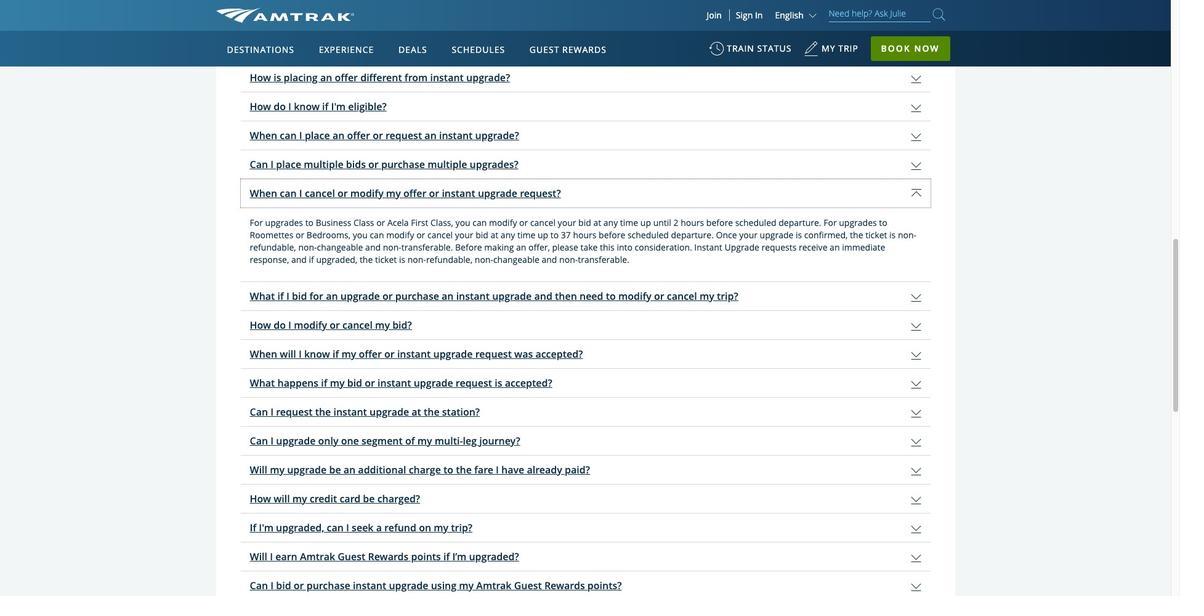 Task type: describe. For each thing, give the bounding box(es) containing it.
request left "was"
[[476, 348, 512, 361]]

if right happens
[[321, 376, 328, 390]]

what if i bid for an upgrade or purchase an instant upgrade and then need to modify or cancel my trip? button
[[241, 282, 931, 311]]

application containing how is placing an offer different from instant upgrade?
[[241, 63, 931, 596]]

when for when will i know if my offer or instant upgrade request was accepted?
[[250, 348, 277, 361]]

upgrade down points
[[389, 579, 429, 593]]

2 multiple from the left
[[428, 158, 467, 171]]

can i place multiple bids or purchase multiple upgrades?
[[250, 158, 519, 171]]

can i bid or purchase instant upgrade using my amtrak guest rewards points? button
[[241, 572, 931, 596]]

when can i cancel or modify my offer or instant upgrade request?
[[250, 187, 561, 200]]

deals
[[399, 44, 427, 55]]

to up bedrooms,
[[305, 217, 314, 229]]

to left 37 on the left
[[551, 229, 559, 241]]

request down happens
[[276, 405, 313, 419]]

english
[[775, 9, 804, 21]]

how for how do i modify or cancel my bid?
[[250, 319, 271, 332]]

if i'm upgraded, can i seek a refund on my trip?
[[250, 521, 473, 535]]

upgraded?
[[469, 550, 519, 564]]

how is placing an offer different from instant upgrade? button
[[241, 63, 931, 92]]

offer inside when will i know if my offer or instant upgrade request was accepted? button
[[359, 348, 382, 361]]

my trip
[[822, 43, 859, 54]]

points
[[411, 550, 441, 564]]

acela
[[388, 217, 409, 229]]

if left i'm
[[444, 550, 450, 564]]

i inside when can i place an offer or request an instant upgrade? button
[[299, 129, 302, 142]]

upgrade down when will i know if my offer or instant upgrade request was accepted?
[[414, 376, 453, 390]]

how for how do i know if i'm eligible?
[[250, 100, 271, 113]]

deals button
[[394, 33, 432, 67]]

modify down the acela
[[386, 229, 414, 241]]

can i request the instant upgrade at the station? button
[[241, 398, 931, 426]]

upgraded, inside if i'm upgraded, can i seek a refund on my trip? button
[[276, 521, 324, 535]]

1 horizontal spatial refundable,
[[426, 254, 473, 266]]

0 horizontal spatial transferable.
[[402, 242, 453, 253]]

faqs list item
[[316, 12, 368, 45]]

paid?
[[565, 463, 590, 477]]

happens
[[278, 376, 319, 390]]

can up before
[[473, 217, 487, 229]]

1 multiple from the left
[[304, 158, 344, 171]]

0 vertical spatial hours
[[681, 217, 704, 229]]

instant
[[695, 242, 723, 253]]

rewards inside can i bid or purchase instant upgrade using my amtrak guest rewards points? button
[[545, 579, 585, 593]]

my trip button
[[804, 37, 859, 67]]

how do i know if i'm eligible? button
[[241, 92, 931, 121]]

train
[[727, 43, 755, 54]]

1 horizontal spatial changeable
[[494, 254, 540, 266]]

request up "can i place multiple bids or purchase multiple upgrades?"
[[386, 129, 422, 142]]

before
[[455, 242, 482, 253]]

need
[[580, 290, 604, 303]]

1 vertical spatial accepted?
[[505, 376, 553, 390]]

upgrade inside for upgrades to business class or acela first class, you can modify or cancel your bid at any time up until 2 hours before scheduled departure. for upgrades to roomettes or bedrooms, you can modify or cancel your bid at any time up to 37 hours before scheduled departure. once your upgrade is confirmed, the ticket is non- refundable, non-changeable and non-transferable. before making an offer, please take this into consideration. instant upgrade requests receive an immediate response, and if upgraded, the ticket is non-refundable, non-changeable and non-transferable.
[[760, 229, 794, 241]]

modify up making
[[489, 217, 517, 229]]

faqs button
[[316, 12, 368, 45]]

sign
[[736, 9, 753, 21]]

when can i place an offer or request an instant upgrade? button
[[241, 121, 931, 150]]

2 vertical spatial purchase
[[307, 579, 350, 593]]

bid up take
[[579, 217, 591, 229]]

station?
[[442, 405, 480, 419]]

instant right from
[[430, 71, 464, 84]]

refund
[[385, 521, 417, 535]]

the inside button
[[456, 463, 472, 477]]

then
[[555, 290, 577, 303]]

business
[[316, 217, 351, 229]]

0 horizontal spatial scheduled
[[628, 229, 669, 241]]

1 horizontal spatial your
[[558, 217, 576, 229]]

0 horizontal spatial ticket
[[375, 254, 397, 266]]

points?
[[588, 579, 622, 593]]

1 vertical spatial upgrade?
[[475, 129, 519, 142]]

my inside will my upgrade be an additional charge to the fare i have already paid? button
[[270, 463, 285, 477]]

be inside button
[[329, 463, 341, 477]]

instant down before
[[456, 290, 490, 303]]

upgrade up how do i modify or cancel my bid?
[[341, 290, 380, 303]]

can for can i place multiple bids or purchase multiple upgrades?
[[250, 158, 268, 171]]

can left 'seek'
[[327, 521, 344, 535]]

i inside how do i know if i'm eligible? button
[[288, 100, 291, 113]]

will for will i earn amtrak guest rewards points if i'm upgraded?
[[250, 550, 267, 564]]

status
[[758, 43, 792, 54]]

when can i place an offer or request an instant upgrade?
[[250, 129, 519, 142]]

how will my credit card be charged?
[[250, 492, 420, 506]]

can i upgrade only one segment of my multi-leg journey? button
[[241, 427, 931, 455]]

bid up before
[[476, 229, 489, 241]]

from
[[405, 71, 428, 84]]

instant up class,
[[442, 187, 476, 200]]

roomettes
[[250, 229, 294, 241]]

0 horizontal spatial before
[[599, 229, 626, 241]]

experience button
[[314, 33, 379, 67]]

and right "response,"
[[291, 254, 307, 266]]

can i upgrade only one segment of my multi-leg journey?
[[250, 434, 521, 448]]

can for can i request the instant upgrade at the station?
[[250, 405, 268, 419]]

when will i know if my offer or instant upgrade request was accepted? button
[[241, 340, 931, 368]]

if
[[250, 521, 256, 535]]

upgrade down making
[[492, 290, 532, 303]]

or inside how do i modify or cancel my bid? button
[[330, 319, 340, 332]]

can i request the instant upgrade at the station?
[[250, 405, 480, 419]]

0 vertical spatial place
[[305, 129, 330, 142]]

Please enter your search item search field
[[829, 6, 931, 22]]

upgrade up "station?"
[[433, 348, 473, 361]]

if i'm upgraded, can i seek a refund on my trip? button
[[241, 514, 931, 542]]

2
[[674, 217, 679, 229]]

when will i know if my offer or instant upgrade request was accepted?
[[250, 348, 583, 361]]

instant down when will i know if my offer or instant upgrade request was accepted?
[[378, 376, 411, 390]]

0 vertical spatial upgrade?
[[466, 71, 510, 84]]

the down class
[[360, 254, 373, 266]]

can down how do i know if i'm eligible?
[[280, 129, 297, 142]]

i'm
[[453, 550, 467, 564]]

can i place multiple bids or purchase multiple upgrades? button
[[241, 150, 931, 179]]

fare
[[474, 463, 494, 477]]

do for modify
[[274, 319, 286, 332]]

into
[[617, 242, 633, 253]]

2 horizontal spatial your
[[740, 229, 758, 241]]

or inside can i bid or purchase instant upgrade using my amtrak guest rewards points? button
[[294, 579, 304, 593]]

how do i modify or cancel my bid?
[[250, 319, 412, 332]]

only
[[318, 434, 339, 448]]

2 vertical spatial guest
[[514, 579, 542, 593]]

trip? inside what if i bid for an upgrade or purchase an instant upgrade and then need to modify or cancel my trip? button
[[717, 290, 739, 303]]

if inside for upgrades to business class or acela first class, you can modify or cancel your bid at any time up until 2 hours before scheduled departure. for upgrades to roomettes or bedrooms, you can modify or cancel your bid at any time up to 37 hours before scheduled departure. once your upgrade is confirmed, the ticket is non- refundable, non-changeable and non-transferable. before making an offer, please take this into consideration. instant upgrade requests receive an immediate response, and if upgraded, the ticket is non-refundable, non-changeable and non-transferable.
[[309, 254, 314, 266]]

0 horizontal spatial time
[[518, 229, 536, 241]]

37
[[561, 229, 571, 241]]

at inside can i request the instant upgrade at the station? button
[[412, 405, 421, 419]]

until
[[654, 217, 672, 229]]

will i earn amtrak guest rewards points if i'm upgraded? button
[[241, 543, 931, 571]]

if inside button
[[322, 100, 329, 113]]

1 vertical spatial up
[[538, 229, 548, 241]]

0 horizontal spatial you
[[353, 229, 368, 241]]

what happens if my bid or instant upgrade request is accepted? button
[[241, 369, 931, 397]]

modify up class
[[351, 187, 384, 200]]

seek
[[352, 521, 374, 535]]

2 horizontal spatial at
[[594, 217, 601, 229]]

i inside can i bid or purchase instant upgrade using my amtrak guest rewards points? button
[[271, 579, 274, 593]]

a
[[376, 521, 382, 535]]

how will my credit card be charged? button
[[241, 485, 931, 513]]

0 horizontal spatial refundable,
[[250, 242, 296, 253]]

offer inside when can i place an offer or request an instant upgrade? button
[[347, 129, 370, 142]]

my inside how will my credit card be charged? button
[[293, 492, 307, 506]]

2 upgrades from the left
[[839, 217, 877, 229]]

instant up upgrades?
[[439, 129, 473, 142]]

trip
[[839, 43, 859, 54]]

0 horizontal spatial your
[[455, 229, 474, 241]]

if down how do i modify or cancel my bid?
[[333, 348, 339, 361]]

experience
[[319, 44, 374, 55]]

bedrooms,
[[307, 229, 351, 241]]

i inside will my upgrade be an additional charge to the fare i have already paid? button
[[496, 463, 499, 477]]

book now button
[[871, 36, 951, 61]]

already
[[527, 463, 563, 477]]

bid inside what happens if my bid or instant upgrade request is accepted? button
[[347, 376, 362, 390]]

1 horizontal spatial time
[[620, 217, 639, 229]]

be inside button
[[363, 492, 375, 506]]

when can i cancel or modify my offer or instant upgrade request? button
[[241, 179, 931, 208]]

my inside what if i bid for an upgrade or purchase an instant upgrade and then need to modify or cancel my trip? button
[[700, 290, 715, 303]]

cancel down 'consideration.'
[[667, 290, 697, 303]]

this
[[600, 242, 615, 253]]

my inside if i'm upgraded, can i seek a refund on my trip? button
[[434, 521, 449, 535]]

banner containing join
[[0, 0, 1171, 285]]

and inside button
[[535, 290, 553, 303]]

english button
[[775, 9, 820, 21]]

i inside if i'm upgraded, can i seek a refund on my trip? button
[[346, 521, 349, 535]]

upgrade up can i upgrade only one segment of my multi-leg journey?
[[370, 405, 409, 419]]

cancel inside button
[[343, 319, 373, 332]]

confirmed,
[[805, 229, 848, 241]]

will for how
[[274, 492, 290, 506]]

for upgrades to business class or acela first class, you can modify or cancel your bid at any time up until 2 hours before scheduled departure. for upgrades to roomettes or bedrooms, you can modify or cancel your bid at any time up to 37 hours before scheduled departure. once your upgrade is confirmed, the ticket is non- refundable, non-changeable and non-transferable. before making an offer, please take this into consideration. instant upgrade requests receive an immediate response, and if upgraded, the ticket is non-refundable, non-changeable and non-transferable.
[[250, 217, 917, 266]]

is inside how is placing an offer different from instant upgrade? button
[[274, 71, 281, 84]]

to inside button
[[444, 463, 454, 477]]

0 vertical spatial scheduled
[[736, 217, 777, 229]]

upgraded, inside for upgrades to business class or acela first class, you can modify or cancel your bid at any time up until 2 hours before scheduled departure. for upgrades to roomettes or bedrooms, you can modify or cancel your bid at any time up to 37 hours before scheduled departure. once your upgrade is confirmed, the ticket is non- refundable, non-changeable and non-transferable. before making an offer, please take this into consideration. instant upgrade requests receive an immediate response, and if upgraded, the ticket is non-refundable, non-changeable and non-transferable.
[[316, 254, 358, 266]]

amtrak image
[[216, 8, 354, 23]]

cancel up "business"
[[305, 187, 335, 200]]

class,
[[431, 217, 454, 229]]

upgrades?
[[470, 158, 519, 171]]

upgrade options button
[[216, 12, 316, 45]]

offer,
[[529, 242, 550, 253]]

can up roomettes
[[280, 187, 297, 200]]

one
[[341, 434, 359, 448]]

list containing upgrade options
[[216, 12, 955, 45]]

different
[[361, 71, 402, 84]]

will for will my upgrade be an additional charge to the fare i have already paid?
[[250, 463, 267, 477]]

placing
[[284, 71, 318, 84]]

bid?
[[393, 319, 412, 332]]

what for what happens if my bid or instant upgrade request is accepted?
[[250, 376, 275, 390]]

departure.
[[779, 217, 822, 229]]



Task type: locate. For each thing, give the bounding box(es) containing it.
0 horizontal spatial changeable
[[317, 242, 363, 253]]

2 what from the top
[[250, 376, 275, 390]]

0 horizontal spatial upgrade
[[231, 22, 266, 34]]

eligible?
[[348, 100, 387, 113]]

1 horizontal spatial scheduled
[[736, 217, 777, 229]]

0 vertical spatial you
[[456, 217, 471, 229]]

know down how do i modify or cancel my bid?
[[304, 348, 330, 361]]

rewards down "will i earn amtrak guest rewards points if i'm upgraded?" button
[[545, 579, 585, 593]]

1 horizontal spatial be
[[363, 492, 375, 506]]

guest rewards button
[[525, 33, 612, 67]]

1 horizontal spatial up
[[641, 217, 651, 229]]

upgrade inside button
[[287, 463, 327, 477]]

0 vertical spatial trip?
[[717, 290, 739, 303]]

when for when can i place an offer or request an instant upgrade?
[[250, 129, 277, 142]]

how inside button
[[250, 100, 271, 113]]

destinations button
[[222, 33, 299, 67]]

join button
[[700, 9, 730, 21]]

upgrade up 'destinations'
[[231, 22, 266, 34]]

any up making
[[501, 229, 515, 241]]

rewards up how is placing an offer different from instant upgrade? button
[[563, 44, 607, 55]]

do inside button
[[274, 319, 286, 332]]

request?
[[520, 187, 561, 200]]

an inside will my upgrade be an additional charge to the fare i have already paid? button
[[344, 463, 356, 477]]

bid inside can i bid or purchase instant upgrade using my amtrak guest rewards points? button
[[276, 579, 291, 593]]

0 horizontal spatial trip?
[[451, 521, 473, 535]]

upgrade down upgrades?
[[478, 187, 518, 200]]

upgrade inside for upgrades to business class or acela first class, you can modify or cancel your bid at any time up until 2 hours before scheduled departure. for upgrades to roomettes or bedrooms, you can modify or cancel your bid at any time up to 37 hours before scheduled departure. once your upgrade is confirmed, the ticket is non- refundable, non-changeable and non-transferable. before making an offer, please take this into consideration. instant upgrade requests receive an immediate response, and if upgraded, the ticket is non-refundable, non-changeable and non-transferable.
[[725, 242, 760, 253]]

request
[[386, 129, 422, 142], [476, 348, 512, 361], [456, 376, 492, 390], [276, 405, 313, 419]]

2 can from the top
[[250, 405, 268, 419]]

1 vertical spatial upgraded,
[[276, 521, 324, 535]]

bids
[[346, 158, 366, 171]]

charge
[[409, 463, 441, 477]]

i'm
[[331, 100, 346, 113], [259, 521, 274, 535]]

upgraded, down bedrooms,
[[316, 254, 358, 266]]

my inside the when can i cancel or modify my offer or instant upgrade request? button
[[386, 187, 401, 200]]

1 vertical spatial ticket
[[375, 254, 397, 266]]

1 for from the left
[[250, 217, 263, 229]]

1 vertical spatial purchase
[[395, 290, 439, 303]]

how do i modify or cancel my bid? button
[[241, 311, 931, 339]]

0 horizontal spatial for
[[250, 217, 263, 229]]

when for when can i cancel or modify my offer or instant upgrade request?
[[250, 187, 277, 200]]

cancel
[[305, 187, 335, 200], [530, 217, 556, 229], [428, 229, 453, 241], [667, 290, 697, 303], [343, 319, 373, 332]]

immediate
[[842, 242, 886, 253]]

credit
[[310, 492, 337, 506]]

upgrade left only
[[276, 434, 316, 448]]

your up before
[[455, 229, 474, 241]]

upgrade up "credit"
[[287, 463, 327, 477]]

0 horizontal spatial amtrak
[[300, 550, 335, 564]]

1 vertical spatial time
[[518, 229, 536, 241]]

scheduled
[[736, 217, 777, 229], [628, 229, 669, 241]]

0 horizontal spatial place
[[276, 158, 301, 171]]

the left "station?"
[[424, 405, 440, 419]]

how is placing an offer different from instant upgrade?
[[250, 71, 510, 84]]

0 vertical spatial ticket
[[866, 229, 888, 241]]

what happens if my bid or instant upgrade request is accepted?
[[250, 376, 553, 390]]

1 horizontal spatial place
[[305, 129, 330, 142]]

amtrak down the upgraded? on the bottom of the page
[[477, 579, 512, 593]]

1 vertical spatial will
[[250, 550, 267, 564]]

0 vertical spatial amtrak
[[300, 550, 335, 564]]

destinations
[[227, 44, 295, 55]]

2 when from the top
[[250, 187, 277, 200]]

1 horizontal spatial hours
[[681, 217, 704, 229]]

3 can from the top
[[250, 434, 268, 448]]

0 vertical spatial know
[[294, 100, 320, 113]]

bid
[[579, 217, 591, 229], [476, 229, 489, 241], [292, 290, 307, 303], [347, 376, 362, 390], [276, 579, 291, 593]]

know down placing
[[294, 100, 320, 113]]

2 how from the top
[[250, 100, 271, 113]]

upgrades up roomettes
[[265, 217, 303, 229]]

1 vertical spatial refundable,
[[426, 254, 473, 266]]

1 vertical spatial i'm
[[259, 521, 274, 535]]

for upgrades to business class or acela first class, you can modify or cancel your bid at any time up until 2 hours before scheduled departure. for upgrades to roomettes or bedrooms, you can modify or cancel your bid at any time up to 37 hours before scheduled departure. once your upgrade is confirmed, the ticket is non-refundable, non-changeable and non-transferable. before making an offer, please take this into consideration. instant upgrade requests receive an immediate response, and if upgraded, the ticket is non-refundable, non-changeable and non-transferable. element
[[241, 217, 931, 266]]

rewards inside "will i earn amtrak guest rewards points if i'm upgraded?" button
[[368, 550, 409, 564]]

offer up what happens if my bid or instant upgrade request is accepted?
[[359, 348, 382, 361]]

1 vertical spatial any
[[501, 229, 515, 241]]

to right need
[[606, 290, 616, 303]]

what down "response,"
[[250, 290, 275, 303]]

i'm right the if
[[259, 521, 274, 535]]

0 vertical spatial accepted?
[[536, 348, 583, 361]]

0 vertical spatial any
[[604, 217, 618, 229]]

guest inside popup button
[[530, 44, 560, 55]]

sign in button
[[736, 9, 763, 21]]

1 upgrades from the left
[[265, 217, 303, 229]]

time up offer,
[[518, 229, 536, 241]]

will my upgrade be an additional charge to the fare i have already paid?
[[250, 463, 590, 477]]

how
[[250, 71, 271, 84], [250, 100, 271, 113], [250, 319, 271, 332], [250, 492, 271, 506]]

requests
[[762, 242, 797, 253]]

0 horizontal spatial upgrades
[[265, 217, 303, 229]]

i inside the when can i cancel or modify my offer or instant upgrade request? button
[[299, 187, 302, 200]]

the
[[850, 229, 864, 241], [360, 254, 373, 266], [315, 405, 331, 419], [424, 405, 440, 419], [456, 463, 472, 477]]

take
[[581, 242, 598, 253]]

1 vertical spatial rewards
[[368, 550, 409, 564]]

0 vertical spatial refundable,
[[250, 242, 296, 253]]

options
[[268, 22, 300, 34]]

refundable,
[[250, 242, 296, 253], [426, 254, 473, 266]]

schedules link
[[447, 31, 510, 67]]

refundable, down roomettes
[[250, 242, 296, 253]]

to inside button
[[606, 290, 616, 303]]

banner
[[0, 0, 1171, 285]]

the left fare
[[456, 463, 472, 477]]

offer inside how is placing an offer different from instant upgrade? button
[[335, 71, 358, 84]]

can down class
[[370, 229, 384, 241]]

do for know
[[274, 100, 286, 113]]

do
[[274, 100, 286, 113], [274, 319, 286, 332]]

1 vertical spatial transferable.
[[578, 254, 630, 266]]

0 vertical spatial at
[[594, 217, 601, 229]]

instant down bid?
[[397, 348, 431, 361]]

1 how from the top
[[250, 71, 271, 84]]

1 do from the top
[[274, 100, 286, 113]]

request up "station?"
[[456, 376, 492, 390]]

1 what from the top
[[250, 290, 275, 303]]

will i earn amtrak guest rewards points if i'm upgraded?
[[250, 550, 519, 564]]

0 vertical spatial will
[[250, 463, 267, 477]]

my
[[386, 187, 401, 200], [700, 290, 715, 303], [375, 319, 390, 332], [342, 348, 356, 361], [330, 376, 345, 390], [418, 434, 432, 448], [270, 463, 285, 477], [293, 492, 307, 506], [434, 521, 449, 535], [459, 579, 474, 593]]

0 vertical spatial before
[[707, 217, 733, 229]]

up up offer,
[[538, 229, 548, 241]]

be up how will my credit card be charged?
[[329, 463, 341, 477]]

upgrade? up upgrades?
[[475, 129, 519, 142]]

can for can i upgrade only one segment of my multi-leg journey?
[[250, 434, 268, 448]]

how inside button
[[250, 319, 271, 332]]

3 how from the top
[[250, 319, 271, 332]]

1 horizontal spatial you
[[456, 217, 471, 229]]

will inside button
[[250, 463, 267, 477]]

be
[[329, 463, 341, 477], [363, 492, 375, 506]]

0 vertical spatial changeable
[[317, 242, 363, 253]]

i inside "will i earn amtrak guest rewards points if i'm upgraded?" button
[[270, 550, 273, 564]]

my inside what happens if my bid or instant upgrade request is accepted? button
[[330, 376, 345, 390]]

upgrade inside the "upgrade options" "button"
[[231, 22, 266, 34]]

2 vertical spatial rewards
[[545, 579, 585, 593]]

bid inside what if i bid for an upgrade or purchase an instant upgrade and then need to modify or cancel my trip? button
[[292, 290, 307, 303]]

the up immediate
[[850, 229, 864, 241]]

1 will from the top
[[250, 463, 267, 477]]

1 when from the top
[[250, 129, 277, 142]]

in
[[755, 9, 763, 21]]

is inside what happens if my bid or instant upgrade request is accepted? button
[[495, 376, 503, 390]]

guest down the upgraded? on the bottom of the page
[[514, 579, 542, 593]]

is
[[274, 71, 281, 84], [796, 229, 802, 241], [890, 229, 896, 241], [399, 254, 406, 266], [495, 376, 503, 390]]

the up only
[[315, 405, 331, 419]]

how for how is placing an offer different from instant upgrade?
[[250, 71, 271, 84]]

1 horizontal spatial transferable.
[[578, 254, 630, 266]]

bid down earn
[[276, 579, 291, 593]]

hours right 2
[[681, 217, 704, 229]]

my inside how do i modify or cancel my bid? button
[[375, 319, 390, 332]]

or inside can i place multiple bids or purchase multiple upgrades? button
[[369, 158, 379, 171]]

1 vertical spatial before
[[599, 229, 626, 241]]

journey?
[[480, 434, 521, 448]]

my inside can i upgrade only one segment of my multi-leg journey? button
[[418, 434, 432, 448]]

and down offer,
[[542, 254, 557, 266]]

0 vertical spatial i'm
[[331, 100, 346, 113]]

1 vertical spatial guest
[[338, 550, 366, 564]]

any up this
[[604, 217, 618, 229]]

1 vertical spatial changeable
[[494, 254, 540, 266]]

rewards inside 'guest rewards' popup button
[[563, 44, 607, 55]]

1 horizontal spatial before
[[707, 217, 733, 229]]

0 vertical spatial up
[[641, 217, 651, 229]]

for up roomettes
[[250, 217, 263, 229]]

1 horizontal spatial i'm
[[331, 100, 346, 113]]

and left the then
[[535, 290, 553, 303]]

3 when from the top
[[250, 348, 277, 361]]

1 horizontal spatial trip?
[[717, 290, 739, 303]]

0 vertical spatial transferable.
[[402, 242, 453, 253]]

at
[[594, 217, 601, 229], [491, 229, 499, 241], [412, 405, 421, 419]]

you
[[456, 217, 471, 229], [353, 229, 368, 241]]

cancel left bid?
[[343, 319, 373, 332]]

4 how from the top
[[250, 492, 271, 506]]

2 for from the left
[[824, 217, 837, 229]]

will left earn
[[250, 550, 267, 564]]

receive
[[799, 242, 828, 253]]

0 vertical spatial time
[[620, 217, 639, 229]]

your up 37 on the left
[[558, 217, 576, 229]]

transferable. down first
[[402, 242, 453, 253]]

bid left for on the left
[[292, 290, 307, 303]]

2 do from the top
[[274, 319, 286, 332]]

0 vertical spatial when
[[250, 129, 277, 142]]

i inside button
[[271, 405, 274, 419]]

1 horizontal spatial upgrades
[[839, 217, 877, 229]]

changeable down making
[[494, 254, 540, 266]]

changeable
[[317, 242, 363, 253], [494, 254, 540, 266]]

regions map image
[[262, 103, 558, 275]]

accepted? down "was"
[[505, 376, 553, 390]]

instant up one
[[334, 405, 367, 419]]

1 vertical spatial know
[[304, 348, 330, 361]]

upgraded, up earn
[[276, 521, 324, 535]]

was
[[515, 348, 533, 361]]

i inside can i upgrade only one segment of my multi-leg journey? button
[[271, 434, 274, 448]]

any
[[604, 217, 618, 229], [501, 229, 515, 241]]

1 horizontal spatial any
[[604, 217, 618, 229]]

1 vertical spatial trip?
[[451, 521, 473, 535]]

1 vertical spatial will
[[274, 492, 290, 506]]

do inside button
[[274, 100, 286, 113]]

will for when
[[280, 348, 296, 361]]

know inside button
[[304, 348, 330, 361]]

i inside how do i modify or cancel my bid? button
[[288, 319, 291, 332]]

have
[[502, 463, 525, 477]]

search icon image
[[933, 6, 946, 23]]

upgrade options
[[231, 22, 300, 34]]

amtrak
[[300, 550, 335, 564], [477, 579, 512, 593]]

know for will
[[304, 348, 330, 361]]

cancel down class,
[[428, 229, 453, 241]]

1 vertical spatial hours
[[573, 229, 597, 241]]

guest rewards
[[530, 44, 607, 55]]

what for what if i bid for an upgrade or purchase an instant upgrade and then need to modify or cancel my trip?
[[250, 290, 275, 303]]

transferable. down this
[[578, 254, 630, 266]]

multiple
[[304, 158, 344, 171], [428, 158, 467, 171]]

trip? down the instant
[[717, 290, 739, 303]]

1 vertical spatial at
[[491, 229, 499, 241]]

upgrade options list item
[[216, 12, 316, 45]]

rewards down a
[[368, 550, 409, 564]]

upgrade
[[231, 22, 266, 34], [725, 242, 760, 253]]

modify inside button
[[294, 319, 327, 332]]

0 horizontal spatial up
[[538, 229, 548, 241]]

class
[[354, 217, 374, 229]]

now
[[915, 43, 940, 54]]

if left eligible?
[[322, 100, 329, 113]]

1 vertical spatial you
[[353, 229, 368, 241]]

or inside what happens if my bid or instant upgrade request is accepted? button
[[365, 376, 375, 390]]

join
[[707, 9, 722, 21]]

0 vertical spatial guest
[[530, 44, 560, 55]]

guest down 'if i'm upgraded, can i seek a refund on my trip?'
[[338, 550, 366, 564]]

1 horizontal spatial for
[[824, 217, 837, 229]]

1 vertical spatial place
[[276, 158, 301, 171]]

at up take
[[594, 217, 601, 229]]

4 can from the top
[[250, 579, 268, 593]]

i'm inside button
[[259, 521, 274, 535]]

0 horizontal spatial hours
[[573, 229, 597, 241]]

1 can from the top
[[250, 158, 268, 171]]

making
[[485, 242, 514, 253]]

instant down will i earn amtrak guest rewards points if i'm upgraded? in the left bottom of the page
[[353, 579, 387, 593]]

application
[[241, 63, 931, 596], [262, 103, 558, 275]]

bid up the can i request the instant upgrade at the station? on the left
[[347, 376, 362, 390]]

1 vertical spatial amtrak
[[477, 579, 512, 593]]

and down class
[[365, 242, 381, 253]]

modify right need
[[619, 290, 652, 303]]

1 horizontal spatial amtrak
[[477, 579, 512, 593]]

0 horizontal spatial multiple
[[304, 158, 344, 171]]

0 horizontal spatial any
[[501, 229, 515, 241]]

i inside can i place multiple bids or purchase multiple upgrades? button
[[271, 158, 274, 171]]

for
[[250, 217, 263, 229], [824, 217, 837, 229]]

changeable down bedrooms,
[[317, 242, 363, 253]]

1 horizontal spatial upgrade
[[725, 242, 760, 253]]

trip? up i'm
[[451, 521, 473, 535]]

will inside button
[[250, 550, 267, 564]]

before up departure. once at the right of page
[[707, 217, 733, 229]]

at up making
[[491, 229, 499, 241]]

leg
[[463, 434, 477, 448]]

up left until
[[641, 217, 651, 229]]

0 horizontal spatial be
[[329, 463, 341, 477]]

will left "credit"
[[274, 492, 290, 506]]

an inside how is placing an offer different from instant upgrade? button
[[320, 71, 332, 84]]

my inside can i bid or purchase instant upgrade using my amtrak guest rewards points? button
[[459, 579, 474, 593]]

can for can i bid or purchase instant upgrade using my amtrak guest rewards points?
[[250, 579, 268, 593]]

0 vertical spatial will
[[280, 348, 296, 361]]

know for do
[[294, 100, 320, 113]]

or inside when can i place an offer or request an instant upgrade? button
[[373, 129, 383, 142]]

please
[[552, 242, 579, 253]]

0 vertical spatial purchase
[[381, 158, 425, 171]]

can
[[280, 129, 297, 142], [280, 187, 297, 200], [473, 217, 487, 229], [370, 229, 384, 241], [327, 521, 344, 535]]

what left happens
[[250, 376, 275, 390]]

ticket up immediate
[[866, 229, 888, 241]]

i inside what if i bid for an upgrade or purchase an instant upgrade and then need to modify or cancel my trip? button
[[286, 290, 290, 303]]

0 vertical spatial do
[[274, 100, 286, 113]]

0 vertical spatial upgrade
[[231, 22, 266, 34]]

on
[[419, 521, 431, 535]]

train status
[[727, 43, 792, 54]]

accepted? right "was"
[[536, 348, 583, 361]]

2 vertical spatial at
[[412, 405, 421, 419]]

first
[[411, 217, 429, 229]]

i'm inside button
[[331, 100, 346, 113]]

scheduled down until
[[628, 229, 669, 241]]

trip? inside if i'm upgraded, can i seek a refund on my trip? button
[[451, 521, 473, 535]]

refundable, down before
[[426, 254, 473, 266]]

to up immediate
[[880, 217, 888, 229]]

or inside when will i know if my offer or instant upgrade request was accepted? button
[[385, 348, 395, 361]]

if left for on the left
[[278, 290, 284, 303]]

i'm left eligible?
[[331, 100, 346, 113]]

segment
[[362, 434, 403, 448]]

how for how will my credit card be charged?
[[250, 492, 271, 506]]

sign in
[[736, 9, 763, 21]]

rewards
[[563, 44, 607, 55], [368, 550, 409, 564], [545, 579, 585, 593]]

will
[[280, 348, 296, 361], [274, 492, 290, 506]]

0 vertical spatial rewards
[[563, 44, 607, 55]]

i inside when will i know if my offer or instant upgrade request was accepted? button
[[299, 348, 302, 361]]

0 horizontal spatial i'm
[[259, 521, 274, 535]]

offer inside the when can i cancel or modify my offer or instant upgrade request? button
[[404, 187, 427, 200]]

2 vertical spatial when
[[250, 348, 277, 361]]

do down placing
[[274, 100, 286, 113]]

1 horizontal spatial at
[[491, 229, 499, 241]]

1 horizontal spatial ticket
[[866, 229, 888, 241]]

hours up take
[[573, 229, 597, 241]]

2 will from the top
[[250, 550, 267, 564]]

for
[[310, 290, 324, 303]]

what if i bid for an upgrade or purchase an instant upgrade and then need to modify or cancel my trip?
[[250, 290, 739, 303]]

earn
[[276, 550, 297, 564]]

1 vertical spatial when
[[250, 187, 277, 200]]

know inside button
[[294, 100, 320, 113]]

1 vertical spatial what
[[250, 376, 275, 390]]

offer up first
[[404, 187, 427, 200]]

cancel up offer,
[[530, 217, 556, 229]]

upgrade right the instant
[[725, 242, 760, 253]]

1 vertical spatial upgrade
[[725, 242, 760, 253]]

multi-
[[435, 434, 463, 448]]

upgrade up requests
[[760, 229, 794, 241]]

my inside when will i know if my offer or instant upgrade request was accepted? button
[[342, 348, 356, 361]]

list
[[216, 12, 955, 45]]

faqs
[[332, 22, 352, 34]]

instant
[[430, 71, 464, 84], [439, 129, 473, 142], [442, 187, 476, 200], [456, 290, 490, 303], [397, 348, 431, 361], [378, 376, 411, 390], [334, 405, 367, 419], [353, 579, 387, 593]]

card
[[340, 492, 361, 506]]

1 vertical spatial scheduled
[[628, 229, 669, 241]]

your right departure. once at the right of page
[[740, 229, 758, 241]]

0 vertical spatial be
[[329, 463, 341, 477]]

of
[[405, 434, 415, 448]]

consideration.
[[635, 242, 692, 253]]

0 vertical spatial upgraded,
[[316, 254, 358, 266]]



Task type: vqa. For each thing, say whether or not it's contained in the screenshot.
Springs
no



